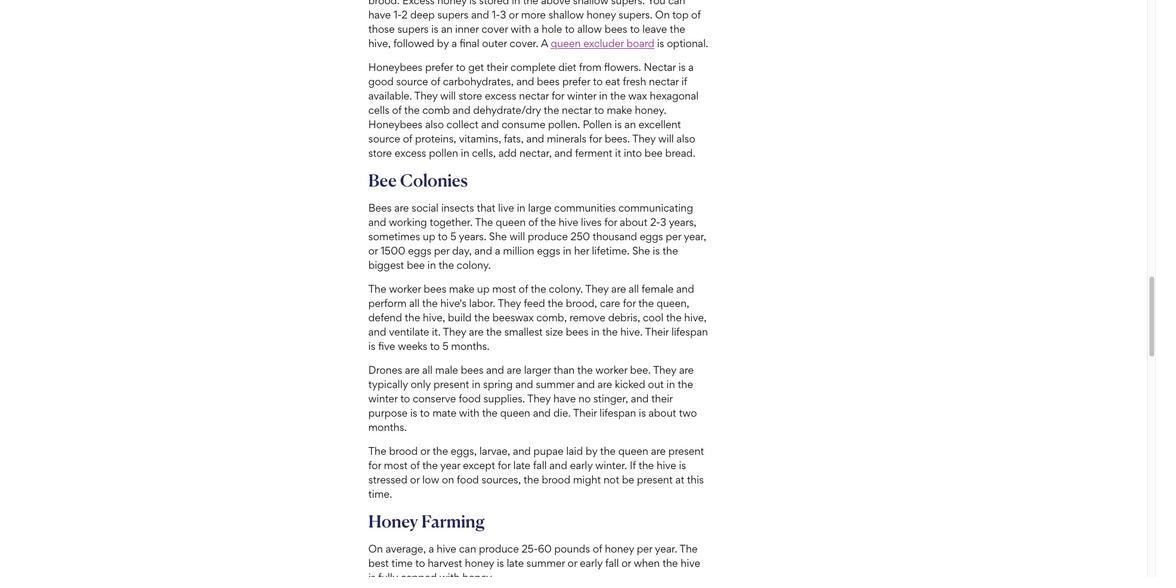 Task type: vqa. For each thing, say whether or not it's contained in the screenshot.
educational
no



Task type: describe. For each thing, give the bounding box(es) containing it.
and down defend
[[369, 326, 386, 339]]

the left the hive's
[[422, 297, 438, 310]]

is up if
[[679, 61, 686, 73]]

1 vertical spatial all
[[410, 297, 420, 310]]

2 honeybees from the top
[[369, 118, 423, 131]]

care
[[600, 297, 621, 310]]

and up nectar,
[[527, 133, 545, 145]]

sources,
[[482, 474, 521, 487]]

queen excluder board is optional.
[[551, 37, 709, 50]]

produce inside bees are social insects that live in large communities communicating and working together. the queen of the hive lives for about 2-3 years, sometimes up to 5 years. she will produce 250 thousand eggs per year, or 1500 eggs per day, and a million eggs in her lifetime. she is the biggest bee in the colony.
[[528, 231, 568, 243]]

than
[[554, 364, 575, 377]]

1 vertical spatial honey
[[465, 558, 495, 570]]

up inside bees are social insects that live in large communities communicating and working together. the queen of the hive lives for about 2-3 years, sometimes up to 5 years. she will produce 250 thousand eggs per year, or 1500 eggs per day, and a million eggs in her lifetime. she is the biggest bee in the colony.
[[423, 231, 436, 243]]

carbohydrates,
[[443, 75, 514, 88]]

late inside the brood or the eggs, larvae, and pupae laid by the queen are present for most of the year except for late fall and early winter. if the hive is stressed or low on food sources, the brood might not be present at this time.
[[514, 460, 531, 472]]

is down kicked
[[639, 407, 646, 420]]

the right if
[[639, 460, 654, 472]]

honey
[[369, 512, 418, 533]]

and up the vitamins,
[[481, 118, 499, 131]]

bee colonies
[[369, 170, 468, 191]]

with inside drones are all male bees and are larger than the worker bee. they are typically only present in spring and summer and are kicked out in the winter to conserve food supplies. they have no stinger, and their purpose is to mate with the queen and die. their lifespan is about two months.
[[459, 407, 480, 420]]

the down day, on the left top of the page
[[439, 259, 454, 272]]

winter.
[[596, 460, 628, 472]]

beeswax
[[493, 312, 534, 324]]

is down the conserve
[[410, 407, 418, 420]]

late inside on average, a hive can produce 25-60 pounds of honey per year. the best time to harvest honey is late summer or early fall or when the hive is fully capped with honey.
[[507, 558, 524, 570]]

and down the 'bees'
[[369, 216, 386, 229]]

comb,
[[537, 312, 567, 324]]

the inside bees are social insects that live in large communities communicating and working together. the queen of the hive lives for about 2-3 years, sometimes up to 5 years. she will produce 250 thousand eggs per year, or 1500 eggs per day, and a million eggs in her lifetime. she is the biggest bee in the colony.
[[475, 216, 493, 229]]

kicked
[[615, 379, 646, 391]]

months. inside the worker bees make up most of the colony. they are all female and perform all the hive's labor. they feed the brood, care for the queen, defend the hive, build the beeswax comb, remove debris, cool the hive, and ventilate it. they are the smallest size bees in the hive. their lifespan is five weeks to 5 months.
[[451, 340, 490, 353]]

typically
[[369, 379, 408, 391]]

hive up the harvest at the left of page
[[437, 543, 457, 556]]

optional.
[[667, 37, 709, 50]]

conserve
[[413, 393, 456, 405]]

be
[[622, 474, 635, 487]]

and down larger
[[516, 379, 534, 391]]

bees are social insects that live in large communities communicating and working together. the queen of the hive lives for about 2-3 years, sometimes up to 5 years. she will produce 250 thousand eggs per year, or 1500 eggs per day, and a million eggs in her lifetime. she is the biggest bee in the colony.
[[369, 202, 707, 272]]

and up queen, on the bottom
[[677, 283, 695, 296]]

ferment
[[575, 147, 613, 159]]

1 vertical spatial present
[[669, 445, 705, 458]]

is down best
[[369, 572, 376, 578]]

only
[[411, 379, 431, 391]]

bees up the hive's
[[424, 283, 447, 296]]

get
[[469, 61, 484, 73]]

lifetime.
[[592, 245, 630, 257]]

of inside the worker bees make up most of the colony. they are all female and perform all the hive's labor. they feed the brood, care for the queen, defend the hive, build the beeswax comb, remove debris, cool the hive, and ventilate it. they are the smallest size bees in the hive. their lifespan is five weeks to 5 months.
[[519, 283, 528, 296]]

an
[[625, 118, 636, 131]]

0 vertical spatial excess
[[485, 90, 517, 102]]

stinger,
[[594, 393, 629, 405]]

for down pollen
[[590, 133, 602, 145]]

labor.
[[469, 297, 496, 310]]

1 honeybees from the top
[[369, 61, 423, 73]]

drones are all male bees and are larger than the worker bee. they are typically only present in spring and summer and are kicked out in the winter to conserve food supplies. they have no stinger, and their purpose is to mate with the queen and die. their lifespan is about two months.
[[369, 364, 697, 434]]

and down minerals
[[555, 147, 573, 159]]

to inside on average, a hive can produce 25-60 pounds of honey per year. the best time to harvest honey is late summer or early fall or when the hive is fully capped with honey.
[[416, 558, 425, 570]]

0 horizontal spatial eggs
[[408, 245, 432, 257]]

for up stressed
[[369, 460, 381, 472]]

or left when
[[622, 558, 631, 570]]

for up sources,
[[498, 460, 511, 472]]

0 horizontal spatial also
[[425, 118, 444, 131]]

the down the 3
[[663, 245, 678, 257]]

might
[[573, 474, 601, 487]]

working
[[389, 216, 427, 229]]

the right than
[[578, 364, 593, 377]]

low
[[423, 474, 440, 487]]

available.
[[369, 90, 412, 102]]

to inside bees are social insects that live in large communities communicating and working together. the queen of the hive lives for about 2-3 years, sometimes up to 5 years. she will produce 250 thousand eggs per year, or 1500 eggs per day, and a million eggs in her lifetime. she is the biggest bee in the colony.
[[438, 231, 448, 243]]

1 horizontal spatial also
[[677, 133, 696, 145]]

0 vertical spatial she
[[489, 231, 507, 243]]

social
[[412, 202, 439, 214]]

pollen
[[583, 118, 612, 131]]

diet
[[559, 61, 577, 73]]

year.
[[655, 543, 678, 556]]

queen up "diet"
[[551, 37, 581, 50]]

up inside the worker bees make up most of the colony. they are all female and perform all the hive's labor. they feed the brood, care for the queen, defend the hive, build the beeswax comb, remove debris, cool the hive, and ventilate it. they are the smallest size bees in the hive. their lifespan is five weeks to 5 months.
[[477, 283, 490, 296]]

the down labor.
[[475, 312, 490, 324]]

1 horizontal spatial nectar
[[562, 104, 592, 116]]

cool
[[643, 312, 664, 324]]

to left get
[[456, 61, 466, 73]]

hive right when
[[681, 558, 701, 570]]

it
[[615, 147, 622, 159]]

large
[[528, 202, 552, 214]]

larger
[[524, 364, 551, 377]]

and up spring
[[486, 364, 504, 377]]

hive inside bees are social insects that live in large communities communicating and working together. the queen of the hive lives for about 2-3 years, sometimes up to 5 years. she will produce 250 thousand eggs per year, or 1500 eggs per day, and a million eggs in her lifetime. she is the biggest bee in the colony.
[[559, 216, 579, 229]]

in right out
[[667, 379, 675, 391]]

1 vertical spatial source
[[369, 133, 401, 145]]

they down build
[[443, 326, 467, 339]]

female
[[642, 283, 674, 296]]

honeybees prefer to get their complete diet from flowers. nectar is a good source of carbohydrates, and bees prefer to eat fresh nectar if available. they will store excess nectar for winter in the wax hexagonal cells of the comb and dehydrate/dry the nectar to make honey. honeybees also collect and consume pollen. pollen is an excellent source of proteins, vitamins, fats, and minerals for bees. they will also store excess pollen in cells, add nectar, and ferment it into bee bread.
[[369, 61, 699, 159]]

stressed
[[369, 474, 408, 487]]

and down years.
[[475, 245, 493, 257]]

perform
[[369, 297, 407, 310]]

this
[[687, 474, 704, 487]]

250
[[571, 231, 590, 243]]

the inside on average, a hive can produce 25-60 pounds of honey per year. the best time to harvest honey is late summer or early fall or when the hive is fully capped with honey.
[[680, 543, 698, 556]]

the left comb
[[404, 104, 420, 116]]

the down debris,
[[603, 326, 618, 339]]

and up collect
[[453, 104, 471, 116]]

a inside honeybees prefer to get their complete diet from flowers. nectar is a good source of carbohydrates, and bees prefer to eat fresh nectar if available. they will store excess nectar for winter in the wax hexagonal cells of the comb and dehydrate/dry the nectar to make honey. honeybees also collect and consume pollen. pollen is an excellent source of proteins, vitamins, fats, and minerals for bees. they will also store excess pollen in cells, add nectar, and ferment it into bee bread.
[[689, 61, 694, 73]]

the up year
[[433, 445, 448, 458]]

if
[[682, 75, 688, 88]]

0 vertical spatial prefer
[[425, 61, 453, 73]]

1 vertical spatial store
[[369, 147, 392, 159]]

their inside drones are all male bees and are larger than the worker bee. they are typically only present in spring and summer and are kicked out in the winter to conserve food supplies. they have no stinger, and their purpose is to mate with the queen and die. their lifespan is about two months.
[[652, 393, 673, 405]]

pupae
[[534, 445, 564, 458]]

complete
[[511, 61, 556, 73]]

1 vertical spatial she
[[633, 245, 650, 257]]

they up beeswax
[[498, 297, 521, 310]]

1 horizontal spatial honey
[[605, 543, 635, 556]]

pounds
[[555, 543, 590, 556]]

1 vertical spatial per
[[434, 245, 450, 257]]

is inside the brood or the eggs, larvae, and pupae laid by the queen are present for most of the year except for late fall and early winter. if the hive is stressed or low on food sources, the brood might not be present at this time.
[[679, 460, 687, 472]]

to up pollen
[[595, 104, 604, 116]]

they up comb
[[415, 90, 438, 102]]

they left have
[[528, 393, 551, 405]]

1 vertical spatial will
[[659, 133, 674, 145]]

food inside drones are all male bees and are larger than the worker bee. they are typically only present in spring and summer and are kicked out in the winter to conserve food supplies. they have no stinger, and their purpose is to mate with the queen and die. their lifespan is about two months.
[[459, 393, 481, 405]]

will inside bees are social insects that live in large communities communicating and working together. the queen of the hive lives for about 2-3 years, sometimes up to 5 years. she will produce 250 thousand eggs per year, or 1500 eggs per day, and a million eggs in her lifetime. she is the biggest bee in the colony.
[[510, 231, 525, 243]]

2 vertical spatial present
[[637, 474, 673, 487]]

brood,
[[566, 297, 598, 310]]

male
[[435, 364, 458, 377]]

or inside bees are social insects that live in large communities communicating and working together. the queen of the hive lives for about 2-3 years, sometimes up to 5 years. she will produce 250 thousand eggs per year, or 1500 eggs per day, and a million eggs in her lifetime. she is the biggest bee in the colony.
[[369, 245, 378, 257]]

five
[[378, 340, 395, 353]]

honey. inside on average, a hive can produce 25-60 pounds of honey per year. the best time to harvest honey is late summer or early fall or when the hive is fully capped with honey.
[[463, 572, 494, 578]]

1 vertical spatial prefer
[[563, 75, 591, 88]]

build
[[448, 312, 472, 324]]

remove
[[570, 312, 606, 324]]

queen inside bees are social insects that live in large communities communicating and working together. the queen of the hive lives for about 2-3 years, sometimes up to 5 years. she will produce 250 thousand eggs per year, or 1500 eggs per day, and a million eggs in her lifetime. she is the biggest bee in the colony.
[[496, 216, 526, 229]]

best
[[369, 558, 389, 570]]

or down the pounds
[[568, 558, 578, 570]]

to down the conserve
[[420, 407, 430, 420]]

the up feed
[[531, 283, 547, 296]]

of inside bees are social insects that live in large communities communicating and working together. the queen of the hive lives for about 2-3 years, sometimes up to 5 years. she will produce 250 thousand eggs per year, or 1500 eggs per day, and a million eggs in her lifetime. she is the biggest bee in the colony.
[[529, 216, 538, 229]]

1 horizontal spatial eggs
[[537, 245, 561, 257]]

the up low
[[423, 460, 438, 472]]

and left die.
[[533, 407, 551, 420]]

farming
[[422, 512, 485, 533]]

dehydrate/dry
[[473, 104, 541, 116]]

the up cool
[[639, 297, 654, 310]]

and down kicked
[[631, 393, 649, 405]]

the down eat
[[611, 90, 626, 102]]

eat
[[606, 75, 621, 88]]

colony. inside bees are social insects that live in large communities communicating and working together. the queen of the hive lives for about 2-3 years, sometimes up to 5 years. she will produce 250 thousand eggs per year, or 1500 eggs per day, and a million eggs in her lifetime. she is the biggest bee in the colony.
[[457, 259, 491, 272]]

purpose
[[369, 407, 408, 420]]

two
[[679, 407, 697, 420]]

lives
[[581, 216, 602, 229]]

communicating
[[619, 202, 694, 214]]

of inside on average, a hive can produce 25-60 pounds of honey per year. the best time to harvest honey is late summer or early fall or when the hive is fully capped with honey.
[[593, 543, 603, 556]]

bee inside honeybees prefer to get their complete diet from flowers. nectar is a good source of carbohydrates, and bees prefer to eat fresh nectar if available. they will store excess nectar for winter in the wax hexagonal cells of the comb and dehydrate/dry the nectar to make honey. honeybees also collect and consume pollen. pollen is an excellent source of proteins, vitamins, fats, and minerals for bees. they will also store excess pollen in cells, add nectar, and ferment it into bee bread.
[[645, 147, 663, 159]]

consume
[[502, 118, 546, 131]]

debris,
[[608, 312, 641, 324]]

the down supplies.
[[482, 407, 498, 420]]

to left eat
[[593, 75, 603, 88]]

to down typically
[[401, 393, 410, 405]]

and down 'complete'
[[517, 75, 535, 88]]

into
[[624, 147, 642, 159]]

is inside the worker bees make up most of the colony. they are all female and perform all the hive's labor. they feed the brood, care for the queen, defend the hive, build the beeswax comb, remove debris, cool the hive, and ventilate it. they are the smallest size bees in the hive. their lifespan is five weeks to 5 months.
[[369, 340, 376, 353]]

5 inside the worker bees make up most of the colony. they are all female and perform all the hive's labor. they feed the brood, care for the queen, defend the hive, build the beeswax comb, remove debris, cool the hive, and ventilate it. they are the smallest size bees in the hive. their lifespan is five weeks to 5 months.
[[443, 340, 449, 353]]

of up comb
[[431, 75, 441, 88]]

queen inside the brood or the eggs, larvae, and pupae laid by the queen are present for most of the year except for late fall and early winter. if the hive is stressed or low on food sources, the brood might not be present at this time.
[[619, 445, 649, 458]]

in left her
[[563, 245, 572, 257]]

0 horizontal spatial nectar
[[519, 90, 549, 102]]

and up no
[[577, 379, 595, 391]]

live
[[498, 202, 515, 214]]

in right biggest
[[428, 259, 436, 272]]

and down the pupae
[[550, 460, 568, 472]]

the up two
[[678, 379, 694, 391]]

about inside drones are all male bees and are larger than the worker bee. they are typically only present in spring and summer and are kicked out in the winter to conserve food supplies. they have no stinger, and their purpose is to mate with the queen and die. their lifespan is about two months.
[[649, 407, 677, 420]]

have
[[554, 393, 576, 405]]

bread.
[[666, 147, 696, 159]]

the right sources,
[[524, 474, 539, 487]]

from
[[579, 61, 602, 73]]

mate
[[433, 407, 457, 420]]

is left 'an' on the right of page
[[615, 118, 622, 131]]

worker inside the worker bees make up most of the colony. they are all female and perform all the hive's labor. they feed the brood, care for the queen, defend the hive, build the beeswax comb, remove debris, cool the hive, and ventilate it. they are the smallest size bees in the hive. their lifespan is five weeks to 5 months.
[[389, 283, 421, 296]]

queen inside drones are all male bees and are larger than the worker bee. they are typically only present in spring and summer and are kicked out in the winter to conserve food supplies. they have no stinger, and their purpose is to mate with the queen and die. their lifespan is about two months.
[[501, 407, 531, 420]]

of inside the brood or the eggs, larvae, and pupae laid by the queen are present for most of the year except for late fall and early winter. if the hive is stressed or low on food sources, the brood might not be present at this time.
[[411, 460, 420, 472]]

their inside honeybees prefer to get their complete diet from flowers. nectar is a good source of carbohydrates, and bees prefer to eat fresh nectar if available. they will store excess nectar for winter in the wax hexagonal cells of the comb and dehydrate/dry the nectar to make honey. honeybees also collect and consume pollen. pollen is an excellent source of proteins, vitamins, fats, and minerals for bees. they will also store excess pollen in cells, add nectar, and ferment it into bee bread.
[[487, 61, 508, 73]]

is right the harvest at the left of page
[[497, 558, 504, 570]]

and left the pupae
[[513, 445, 531, 458]]

on
[[442, 474, 454, 487]]

per inside on average, a hive can produce 25-60 pounds of honey per year. the best time to harvest honey is late summer or early fall or when the hive is fully capped with honey.
[[637, 543, 653, 556]]

in down eat
[[599, 90, 608, 102]]

hive.
[[621, 326, 643, 339]]



Task type: locate. For each thing, give the bounding box(es) containing it.
harvest
[[428, 558, 463, 570]]

are inside the brood or the eggs, larvae, and pupae laid by the queen are present for most of the year except for late fall and early winter. if the hive is stressed or low on food sources, the brood might not be present at this time.
[[651, 445, 666, 458]]

a inside on average, a hive can produce 25-60 pounds of honey per year. the best time to harvest honey is late summer or early fall or when the hive is fully capped with honey.
[[429, 543, 434, 556]]

1 horizontal spatial most
[[493, 283, 516, 296]]

bee.
[[631, 364, 651, 377]]

1 vertical spatial most
[[384, 460, 408, 472]]

1 horizontal spatial will
[[510, 231, 525, 243]]

most
[[493, 283, 516, 296], [384, 460, 408, 472]]

1 vertical spatial with
[[440, 572, 460, 578]]

hive up 250
[[559, 216, 579, 229]]

spring
[[483, 379, 513, 391]]

most inside the worker bees make up most of the colony. they are all female and perform all the hive's labor. they feed the brood, care for the queen, defend the hive, build the beeswax comb, remove debris, cool the hive, and ventilate it. they are the smallest size bees in the hive. their lifespan is five weeks to 5 months.
[[493, 283, 516, 296]]

she down thousand at right top
[[633, 245, 650, 257]]

honey farming
[[369, 512, 485, 533]]

no
[[579, 393, 591, 405]]

source up available.
[[397, 75, 428, 88]]

a down optional. in the top right of the page
[[689, 61, 694, 73]]

in inside the worker bees make up most of the colony. they are all female and perform all the hive's labor. they feed the brood, care for the queen, defend the hive, build the beeswax comb, remove debris, cool the hive, and ventilate it. they are the smallest size bees in the hive. their lifespan is five weeks to 5 months.
[[592, 326, 600, 339]]

to up capped
[[416, 558, 425, 570]]

to down together.
[[438, 231, 448, 243]]

nectar down nectar
[[649, 75, 679, 88]]

bee right biggest
[[407, 259, 425, 272]]

the up winter.
[[601, 445, 616, 458]]

1 horizontal spatial their
[[645, 326, 669, 339]]

winter inside drones are all male bees and are larger than the worker bee. they are typically only present in spring and summer and are kicked out in the winter to conserve food supplies. they have no stinger, and their purpose is to mate with the queen and die. their lifespan is about two months.
[[369, 393, 398, 405]]

nectar down 'complete'
[[519, 90, 549, 102]]

2 horizontal spatial all
[[629, 283, 639, 296]]

larvae,
[[480, 445, 511, 458]]

late up sources,
[[514, 460, 531, 472]]

the down large
[[541, 216, 556, 229]]

1 vertical spatial summer
[[527, 558, 565, 570]]

0 horizontal spatial honey
[[465, 558, 495, 570]]

1 horizontal spatial bee
[[645, 147, 663, 159]]

0 horizontal spatial up
[[423, 231, 436, 243]]

prefer down "diet"
[[563, 75, 591, 88]]

0 horizontal spatial winter
[[369, 393, 398, 405]]

1 hive, from the left
[[423, 312, 446, 324]]

the up ventilate
[[405, 312, 420, 324]]

the down queen, on the bottom
[[667, 312, 682, 324]]

1 vertical spatial their
[[652, 393, 673, 405]]

0 vertical spatial late
[[514, 460, 531, 472]]

a
[[689, 61, 694, 73], [495, 245, 501, 257], [429, 543, 434, 556]]

present up at
[[669, 445, 705, 458]]

summer inside drones are all male bees and are larger than the worker bee. they are typically only present in spring and summer and are kicked out in the winter to conserve food supplies. they have no stinger, and their purpose is to mate with the queen and die. their lifespan is about two months.
[[536, 379, 575, 391]]

0 horizontal spatial months.
[[369, 422, 407, 434]]

fall left when
[[606, 558, 619, 570]]

1 vertical spatial food
[[457, 474, 479, 487]]

1 vertical spatial nectar
[[519, 90, 549, 102]]

fresh
[[623, 75, 647, 88]]

0 vertical spatial per
[[666, 231, 682, 243]]

brood down the pupae
[[542, 474, 571, 487]]

in right live
[[517, 202, 526, 214]]

2 horizontal spatial nectar
[[649, 75, 679, 88]]

cells
[[369, 104, 390, 116]]

her
[[574, 245, 590, 257]]

the brood or the eggs, larvae, and pupae laid by the queen are present for most of the year except for late fall and early winter. if the hive is stressed or low on food sources, the brood might not be present at this time.
[[369, 445, 705, 501]]

1 vertical spatial 5
[[443, 340, 449, 353]]

early down the pounds
[[580, 558, 603, 570]]

1 vertical spatial late
[[507, 558, 524, 570]]

0 horizontal spatial about
[[620, 216, 648, 229]]

the up comb,
[[548, 297, 563, 310]]

collect
[[447, 118, 479, 131]]

with inside on average, a hive can produce 25-60 pounds of honey per year. the best time to harvest honey is late summer or early fall or when the hive is fully capped with honey.
[[440, 572, 460, 578]]

1 horizontal spatial per
[[637, 543, 653, 556]]

fats,
[[504, 133, 524, 145]]

0 vertical spatial brood
[[389, 445, 418, 458]]

2 vertical spatial a
[[429, 543, 434, 556]]

honey. up excellent
[[635, 104, 667, 116]]

flowers.
[[605, 61, 642, 73]]

2 hive, from the left
[[685, 312, 707, 324]]

she up million
[[489, 231, 507, 243]]

1 horizontal spatial up
[[477, 283, 490, 296]]

all inside drones are all male bees and are larger than the worker bee. they are typically only present in spring and summer and are kicked out in the winter to conserve food supplies. they have no stinger, and their purpose is to mate with the queen and die. their lifespan is about two months.
[[422, 364, 433, 377]]

for inside bees are social insects that live in large communities communicating and working together. the queen of the hive lives for about 2-3 years, sometimes up to 5 years. she will produce 250 thousand eggs per year, or 1500 eggs per day, and a million eggs in her lifetime. she is the biggest bee in the colony.
[[605, 216, 618, 229]]

1 vertical spatial produce
[[479, 543, 519, 556]]

0 vertical spatial summer
[[536, 379, 575, 391]]

of left proteins,
[[403, 133, 413, 145]]

their inside drones are all male bees and are larger than the worker bee. they are typically only present in spring and summer and are kicked out in the winter to conserve food supplies. they have no stinger, and their purpose is to mate with the queen and die. their lifespan is about two months.
[[573, 407, 597, 420]]

1 vertical spatial colony.
[[549, 283, 583, 296]]

time.
[[369, 488, 392, 501]]

year
[[441, 460, 461, 472]]

store down carbohydrates,
[[459, 90, 482, 102]]

bees inside drones are all male bees and are larger than the worker bee. they are typically only present in spring and summer and are kicked out in the winter to conserve food supplies. they have no stinger, and their purpose is to mate with the queen and die. their lifespan is about two months.
[[461, 364, 484, 377]]

0 horizontal spatial excess
[[395, 147, 426, 159]]

fall down the pupae
[[533, 460, 547, 472]]

0 vertical spatial food
[[459, 393, 481, 405]]

2 vertical spatial nectar
[[562, 104, 592, 116]]

1 horizontal spatial produce
[[528, 231, 568, 243]]

1 vertical spatial winter
[[369, 393, 398, 405]]

make inside the worker bees make up most of the colony. they are all female and perform all the hive's labor. they feed the brood, care for the queen, defend the hive, build the beeswax comb, remove debris, cool the hive, and ventilate it. they are the smallest size bees in the hive. their lifespan is five weeks to 5 months.
[[449, 283, 475, 296]]

prefer
[[425, 61, 453, 73], [563, 75, 591, 88]]

0 vertical spatial store
[[459, 90, 482, 102]]

late
[[514, 460, 531, 472], [507, 558, 524, 570]]

at
[[676, 474, 685, 487]]

will up million
[[510, 231, 525, 243]]

good
[[369, 75, 394, 88]]

0 horizontal spatial will
[[441, 90, 456, 102]]

0 horizontal spatial their
[[487, 61, 508, 73]]

lifespan inside drones are all male bees and are larger than the worker bee. they are typically only present in spring and summer and are kicked out in the winter to conserve food supplies. they have no stinger, and their purpose is to mate with the queen and die. their lifespan is about two months.
[[600, 407, 637, 420]]

honey down the can
[[465, 558, 495, 570]]

1 horizontal spatial she
[[633, 245, 650, 257]]

their
[[487, 61, 508, 73], [652, 393, 673, 405]]

drones
[[369, 364, 403, 377]]

1 vertical spatial brood
[[542, 474, 571, 487]]

1 horizontal spatial worker
[[596, 364, 628, 377]]

the
[[611, 90, 626, 102], [404, 104, 420, 116], [544, 104, 559, 116], [541, 216, 556, 229], [663, 245, 678, 257], [439, 259, 454, 272], [531, 283, 547, 296], [422, 297, 438, 310], [548, 297, 563, 310], [639, 297, 654, 310], [405, 312, 420, 324], [475, 312, 490, 324], [667, 312, 682, 324], [487, 326, 502, 339], [603, 326, 618, 339], [578, 364, 593, 377], [678, 379, 694, 391], [482, 407, 498, 420], [433, 445, 448, 458], [601, 445, 616, 458], [423, 460, 438, 472], [639, 460, 654, 472], [524, 474, 539, 487], [663, 558, 678, 570]]

minerals
[[547, 133, 587, 145]]

0 horizontal spatial produce
[[479, 543, 519, 556]]

smallest
[[505, 326, 543, 339]]

of down available.
[[392, 104, 402, 116]]

nectar
[[649, 75, 679, 88], [519, 90, 549, 102], [562, 104, 592, 116]]

food left supplies.
[[459, 393, 481, 405]]

and
[[517, 75, 535, 88], [453, 104, 471, 116], [481, 118, 499, 131], [527, 133, 545, 145], [555, 147, 573, 159], [369, 216, 386, 229], [475, 245, 493, 257], [677, 283, 695, 296], [369, 326, 386, 339], [486, 364, 504, 377], [516, 379, 534, 391], [577, 379, 595, 391], [631, 393, 649, 405], [533, 407, 551, 420], [513, 445, 531, 458], [550, 460, 568, 472]]

1 vertical spatial honeybees
[[369, 118, 423, 131]]

lifespan inside the worker bees make up most of the colony. they are all female and perform all the hive's labor. they feed the brood, care for the queen, defend the hive, build the beeswax comb, remove debris, cool the hive, and ventilate it. they are the smallest size bees in the hive. their lifespan is five weeks to 5 months.
[[672, 326, 708, 339]]

supplies.
[[484, 393, 525, 405]]

size
[[546, 326, 563, 339]]

their inside the worker bees make up most of the colony. they are all female and perform all the hive's labor. they feed the brood, care for the queen, defend the hive, build the beeswax comb, remove debris, cool the hive, and ventilate it. they are the smallest size bees in the hive. their lifespan is five weeks to 5 months.
[[645, 326, 669, 339]]

the right the year.
[[680, 543, 698, 556]]

produce down large
[[528, 231, 568, 243]]

honeybees down 'cells'
[[369, 118, 423, 131]]

hive up at
[[657, 460, 677, 472]]

it.
[[432, 326, 441, 339]]

worker inside drones are all male bees and are larger than the worker bee. they are typically only present in spring and summer and are kicked out in the winter to conserve food supplies. they have no stinger, and their purpose is to mate with the queen and die. their lifespan is about two months.
[[596, 364, 628, 377]]

0 vertical spatial colony.
[[457, 259, 491, 272]]

0 horizontal spatial most
[[384, 460, 408, 472]]

store
[[459, 90, 482, 102], [369, 147, 392, 159]]

the up stressed
[[369, 445, 387, 458]]

are
[[395, 202, 409, 214], [612, 283, 626, 296], [469, 326, 484, 339], [405, 364, 420, 377], [507, 364, 522, 377], [679, 364, 694, 377], [598, 379, 613, 391], [651, 445, 666, 458]]

early inside on average, a hive can produce 25-60 pounds of honey per year. the best time to harvest honey is late summer or early fall or when the hive is fully capped with honey.
[[580, 558, 603, 570]]

0 vertical spatial their
[[645, 326, 669, 339]]

make up 'an' on the right of page
[[607, 104, 633, 116]]

0 horizontal spatial a
[[429, 543, 434, 556]]

for
[[552, 90, 565, 102], [590, 133, 602, 145], [605, 216, 618, 229], [623, 297, 636, 310], [369, 460, 381, 472], [498, 460, 511, 472]]

is up at
[[679, 460, 687, 472]]

2 vertical spatial per
[[637, 543, 653, 556]]

1 vertical spatial worker
[[596, 364, 628, 377]]

the down the year.
[[663, 558, 678, 570]]

on
[[369, 543, 383, 556]]

present inside drones are all male bees and are larger than the worker bee. they are typically only present in spring and summer and are kicked out in the winter to conserve food supplies. they have no stinger, and their purpose is to mate with the queen and die. their lifespan is about two months.
[[434, 379, 470, 391]]

early inside the brood or the eggs, larvae, and pupae laid by the queen are present for most of the year except for late fall and early winter. if the hive is stressed or low on food sources, the brood might not be present at this time.
[[570, 460, 593, 472]]

0 horizontal spatial brood
[[389, 445, 418, 458]]

their right get
[[487, 61, 508, 73]]

colony. inside the worker bees make up most of the colony. they are all female and perform all the hive's labor. they feed the brood, care for the queen, defend the hive, build the beeswax comb, remove debris, cool the hive, and ventilate it. they are the smallest size bees in the hive. their lifespan is five weeks to 5 months.
[[549, 283, 583, 296]]

she
[[489, 231, 507, 243], [633, 245, 650, 257]]

0 vertical spatial nectar
[[649, 75, 679, 88]]

vitamins,
[[459, 133, 502, 145]]

or up low
[[421, 445, 430, 458]]

1 horizontal spatial lifespan
[[672, 326, 708, 339]]

1 horizontal spatial prefer
[[563, 75, 591, 88]]

million
[[503, 245, 535, 257]]

colonies
[[400, 170, 468, 191]]

to
[[456, 61, 466, 73], [593, 75, 603, 88], [595, 104, 604, 116], [438, 231, 448, 243], [430, 340, 440, 353], [401, 393, 410, 405], [420, 407, 430, 420], [416, 558, 425, 570]]

1 vertical spatial honey.
[[463, 572, 494, 578]]

the down beeswax
[[487, 326, 502, 339]]

5 inside bees are social insects that live in large communities communicating and working together. the queen of the hive lives for about 2-3 years, sometimes up to 5 years. she will produce 250 thousand eggs per year, or 1500 eggs per day, and a million eggs in her lifetime. she is the biggest bee in the colony.
[[451, 231, 457, 243]]

also
[[425, 118, 444, 131], [677, 133, 696, 145]]

of up feed
[[519, 283, 528, 296]]

produce left '25-'
[[479, 543, 519, 556]]

for inside the worker bees make up most of the colony. they are all female and perform all the hive's labor. they feed the brood, care for the queen, defend the hive, build the beeswax comb, remove debris, cool the hive, and ventilate it. they are the smallest size bees in the hive. their lifespan is five weeks to 5 months.
[[623, 297, 636, 310]]

0 horizontal spatial she
[[489, 231, 507, 243]]

the inside the worker bees make up most of the colony. they are all female and perform all the hive's labor. they feed the brood, care for the queen, defend the hive, build the beeswax comb, remove debris, cool the hive, and ventilate it. they are the smallest size bees in the hive. their lifespan is five weeks to 5 months.
[[369, 283, 387, 296]]

0 horizontal spatial 5
[[443, 340, 449, 353]]

queen,
[[657, 297, 690, 310]]

is inside bees are social insects that live in large communities communicating and working together. the queen of the hive lives for about 2-3 years, sometimes up to 5 years. she will produce 250 thousand eggs per year, or 1500 eggs per day, and a million eggs in her lifetime. she is the biggest bee in the colony.
[[653, 245, 660, 257]]

for up debris,
[[623, 297, 636, 310]]

years,
[[669, 216, 697, 229]]

wax
[[629, 90, 648, 102]]

to down it.
[[430, 340, 440, 353]]

weeks
[[398, 340, 428, 353]]

months. down purpose
[[369, 422, 407, 434]]

by
[[586, 445, 598, 458]]

make up the hive's
[[449, 283, 475, 296]]

they up the care
[[586, 283, 609, 296]]

per left day, on the left top of the page
[[434, 245, 450, 257]]

of left year
[[411, 460, 420, 472]]

summer inside on average, a hive can produce 25-60 pounds of honey per year. the best time to harvest honey is late summer or early fall or when the hive is fully capped with honey.
[[527, 558, 565, 570]]

eggs right 1500
[[408, 245, 432, 257]]

1 horizontal spatial store
[[459, 90, 482, 102]]

to inside the worker bees make up most of the colony. they are all female and perform all the hive's labor. they feed the brood, care for the queen, defend the hive, build the beeswax comb, remove debris, cool the hive, and ventilate it. they are the smallest size bees in the hive. their lifespan is five weeks to 5 months.
[[430, 340, 440, 353]]

produce inside on average, a hive can produce 25-60 pounds of honey per year. the best time to harvest honey is late summer or early fall or when the hive is fully capped with honey.
[[479, 543, 519, 556]]

for up pollen.
[[552, 90, 565, 102]]

0 horizontal spatial hive,
[[423, 312, 446, 324]]

about inside bees are social insects that live in large communities communicating and working together. the queen of the hive lives for about 2-3 years, sometimes up to 5 years. she will produce 250 thousand eggs per year, or 1500 eggs per day, and a million eggs in her lifetime. she is the biggest bee in the colony.
[[620, 216, 648, 229]]

are inside bees are social insects that live in large communities communicating and working together. the queen of the hive lives for about 2-3 years, sometimes up to 5 years. she will produce 250 thousand eggs per year, or 1500 eggs per day, and a million eggs in her lifetime. she is the biggest bee in the colony.
[[395, 202, 409, 214]]

winter up purpose
[[369, 393, 398, 405]]

0 vertical spatial with
[[459, 407, 480, 420]]

0 vertical spatial fall
[[533, 460, 547, 472]]

about left two
[[649, 407, 677, 420]]

bee
[[369, 170, 397, 191]]

5 up male
[[443, 340, 449, 353]]

feed
[[524, 297, 545, 310]]

year,
[[684, 231, 707, 243]]

capped
[[401, 572, 437, 578]]

hive
[[559, 216, 579, 229], [657, 460, 677, 472], [437, 543, 457, 556], [681, 558, 701, 570]]

2 horizontal spatial a
[[689, 61, 694, 73]]

is right "board"
[[657, 37, 665, 50]]

out
[[648, 379, 664, 391]]

eggs
[[640, 231, 664, 243], [408, 245, 432, 257], [537, 245, 561, 257]]

winter inside honeybees prefer to get their complete diet from flowers. nectar is a good source of carbohydrates, and bees prefer to eat fresh nectar if available. they will store excess nectar for winter in the wax hexagonal cells of the comb and dehydrate/dry the nectar to make honey. honeybees also collect and consume pollen. pollen is an excellent source of proteins, vitamins, fats, and minerals for bees. they will also store excess pollen in cells, add nectar, and ferment it into bee bread.
[[567, 90, 597, 102]]

early up 'might'
[[570, 460, 593, 472]]

1 horizontal spatial about
[[649, 407, 677, 420]]

cells,
[[472, 147, 496, 159]]

1 horizontal spatial excess
[[485, 90, 517, 102]]

insects
[[441, 202, 474, 214]]

excellent
[[639, 118, 681, 131]]

0 vertical spatial also
[[425, 118, 444, 131]]

also up proteins,
[[425, 118, 444, 131]]

1 horizontal spatial brood
[[542, 474, 571, 487]]

with
[[459, 407, 480, 420], [440, 572, 460, 578]]

most up stressed
[[384, 460, 408, 472]]

source down 'cells'
[[369, 133, 401, 145]]

late down '25-'
[[507, 558, 524, 570]]

0 vertical spatial a
[[689, 61, 694, 73]]

or up biggest
[[369, 245, 378, 257]]

0 vertical spatial produce
[[528, 231, 568, 243]]

hive inside the brood or the eggs, larvae, and pupae laid by the queen are present for most of the year except for late fall and early winter. if the hive is stressed or low on food sources, the brood might not be present at this time.
[[657, 460, 677, 472]]

0 vertical spatial worker
[[389, 283, 421, 296]]

all left female
[[629, 283, 639, 296]]

in left spring
[[472, 379, 481, 391]]

together.
[[430, 216, 473, 229]]

brood up stressed
[[389, 445, 418, 458]]

25-
[[522, 543, 538, 556]]

queen
[[551, 37, 581, 50], [496, 216, 526, 229], [501, 407, 531, 420], [619, 445, 649, 458]]

the up pollen.
[[544, 104, 559, 116]]

1 vertical spatial bee
[[407, 259, 425, 272]]

the
[[475, 216, 493, 229], [369, 283, 387, 296], [369, 445, 387, 458], [680, 543, 698, 556]]

eggs down 2-
[[640, 231, 664, 243]]

queen excluder board link
[[551, 37, 655, 50]]

1 vertical spatial months.
[[369, 422, 407, 434]]

fully
[[378, 572, 398, 578]]

that
[[477, 202, 496, 214]]

hive, up it.
[[423, 312, 446, 324]]

0 vertical spatial bee
[[645, 147, 663, 159]]

2 horizontal spatial per
[[666, 231, 682, 243]]

60
[[538, 543, 552, 556]]

bees down remove
[[566, 326, 589, 339]]

bees inside honeybees prefer to get their complete diet from flowers. nectar is a good source of carbohydrates, and bees prefer to eat fresh nectar if available. they will store excess nectar for winter in the wax hexagonal cells of the comb and dehydrate/dry the nectar to make honey. honeybees also collect and consume pollen. pollen is an excellent source of proteins, vitamins, fats, and minerals for bees. they will also store excess pollen in cells, add nectar, and ferment it into bee bread.
[[537, 75, 560, 88]]

except
[[463, 460, 496, 472]]

pollen.
[[548, 118, 580, 131]]

0 vertical spatial will
[[441, 90, 456, 102]]

1 vertical spatial early
[[580, 558, 603, 570]]

comb
[[423, 104, 450, 116]]

fall inside the brood or the eggs, larvae, and pupae laid by the queen are present for most of the year except for late fall and early winter. if the hive is stressed or low on food sources, the brood might not be present at this time.
[[533, 460, 547, 472]]

bees right male
[[461, 364, 484, 377]]

in left cells,
[[461, 147, 470, 159]]

0 vertical spatial most
[[493, 283, 516, 296]]

fall inside on average, a hive can produce 25-60 pounds of honey per year. the best time to harvest honey is late summer or early fall or when the hive is fully capped with honey.
[[606, 558, 619, 570]]

0 horizontal spatial store
[[369, 147, 392, 159]]

1 horizontal spatial make
[[607, 104, 633, 116]]

0 horizontal spatial their
[[573, 407, 597, 420]]

queen down live
[[496, 216, 526, 229]]

about
[[620, 216, 648, 229], [649, 407, 677, 420]]

honey. inside honeybees prefer to get their complete diet from flowers. nectar is a good source of carbohydrates, and bees prefer to eat fresh nectar if available. they will store excess nectar for winter in the wax hexagonal cells of the comb and dehydrate/dry the nectar to make honey. honeybees also collect and consume pollen. pollen is an excellent source of proteins, vitamins, fats, and minerals for bees. they will also store excess pollen in cells, add nectar, and ferment it into bee bread.
[[635, 104, 667, 116]]

they up out
[[654, 364, 677, 377]]

0 horizontal spatial prefer
[[425, 61, 453, 73]]

excess up dehydrate/dry
[[485, 90, 517, 102]]

biggest
[[369, 259, 404, 272]]

proteins,
[[415, 133, 457, 145]]

0 horizontal spatial bee
[[407, 259, 425, 272]]

nectar,
[[520, 147, 552, 159]]

is down 2-
[[653, 245, 660, 257]]

0 horizontal spatial lifespan
[[600, 407, 637, 420]]

pollen
[[429, 147, 458, 159]]

make inside honeybees prefer to get their complete diet from flowers. nectar is a good source of carbohydrates, and bees prefer to eat fresh nectar if available. they will store excess nectar for winter in the wax hexagonal cells of the comb and dehydrate/dry the nectar to make honey. honeybees also collect and consume pollen. pollen is an excellent source of proteins, vitamins, fats, and minerals for bees. they will also store excess pollen in cells, add nectar, and ferment it into bee bread.
[[607, 104, 633, 116]]

2 horizontal spatial will
[[659, 133, 674, 145]]

or
[[369, 245, 378, 257], [421, 445, 430, 458], [410, 474, 420, 487], [568, 558, 578, 570], [622, 558, 631, 570]]

with down the harvest at the left of page
[[440, 572, 460, 578]]

months. inside drones are all male bees and are larger than the worker bee. they are typically only present in spring and summer and are kicked out in the winter to conserve food supplies. they have no stinger, and their purpose is to mate with the queen and die. their lifespan is about two months.
[[369, 422, 407, 434]]

bee inside bees are social insects that live in large communities communicating and working together. the queen of the hive lives for about 2-3 years, sometimes up to 5 years. she will produce 250 thousand eggs per year, or 1500 eggs per day, and a million eggs in her lifetime. she is the biggest bee in the colony.
[[407, 259, 425, 272]]

honey up when
[[605, 543, 635, 556]]

2 horizontal spatial eggs
[[640, 231, 664, 243]]

they up into at the right top of the page
[[633, 133, 656, 145]]

hive's
[[441, 297, 467, 310]]

or left low
[[410, 474, 420, 487]]

for up thousand at right top
[[605, 216, 618, 229]]

0 vertical spatial present
[[434, 379, 470, 391]]

most inside the brood or the eggs, larvae, and pupae laid by the queen are present for most of the year except for late fall and early winter. if the hive is stressed or low on food sources, the brood might not be present at this time.
[[384, 460, 408, 472]]

honeybees up the good
[[369, 61, 423, 73]]

food inside the brood or the eggs, larvae, and pupae laid by the queen are present for most of the year except for late fall and early winter. if the hive is stressed or low on food sources, the brood might not be present at this time.
[[457, 474, 479, 487]]

0 horizontal spatial all
[[410, 297, 420, 310]]

the inside the brood or the eggs, larvae, and pupae laid by the queen are present for most of the year except for late fall and early winter. if the hive is stressed or low on food sources, the brood might not be present at this time.
[[369, 445, 387, 458]]

1 horizontal spatial winter
[[567, 90, 597, 102]]

winter down from
[[567, 90, 597, 102]]

2 vertical spatial will
[[510, 231, 525, 243]]

2-
[[651, 216, 661, 229]]

add
[[499, 147, 517, 159]]

0 vertical spatial all
[[629, 283, 639, 296]]

their down cool
[[645, 326, 669, 339]]

average,
[[386, 543, 426, 556]]

board
[[627, 37, 655, 50]]

0 vertical spatial about
[[620, 216, 648, 229]]

0 vertical spatial source
[[397, 75, 428, 88]]

sometimes
[[369, 231, 420, 243]]

queen up if
[[619, 445, 649, 458]]

the inside on average, a hive can produce 25-60 pounds of honey per year. the best time to harvest honey is late summer or early fall or when the hive is fully capped with honey.
[[663, 558, 678, 570]]

not
[[604, 474, 620, 487]]

1 horizontal spatial 5
[[451, 231, 457, 243]]

their down no
[[573, 407, 597, 420]]

if
[[630, 460, 636, 472]]

1 horizontal spatial fall
[[606, 558, 619, 570]]

a inside bees are social insects that live in large communities communicating and working together. the queen of the hive lives for about 2-3 years, sometimes up to 5 years. she will produce 250 thousand eggs per year, or 1500 eggs per day, and a million eggs in her lifetime. she is the biggest bee in the colony.
[[495, 245, 501, 257]]

per up when
[[637, 543, 653, 556]]



